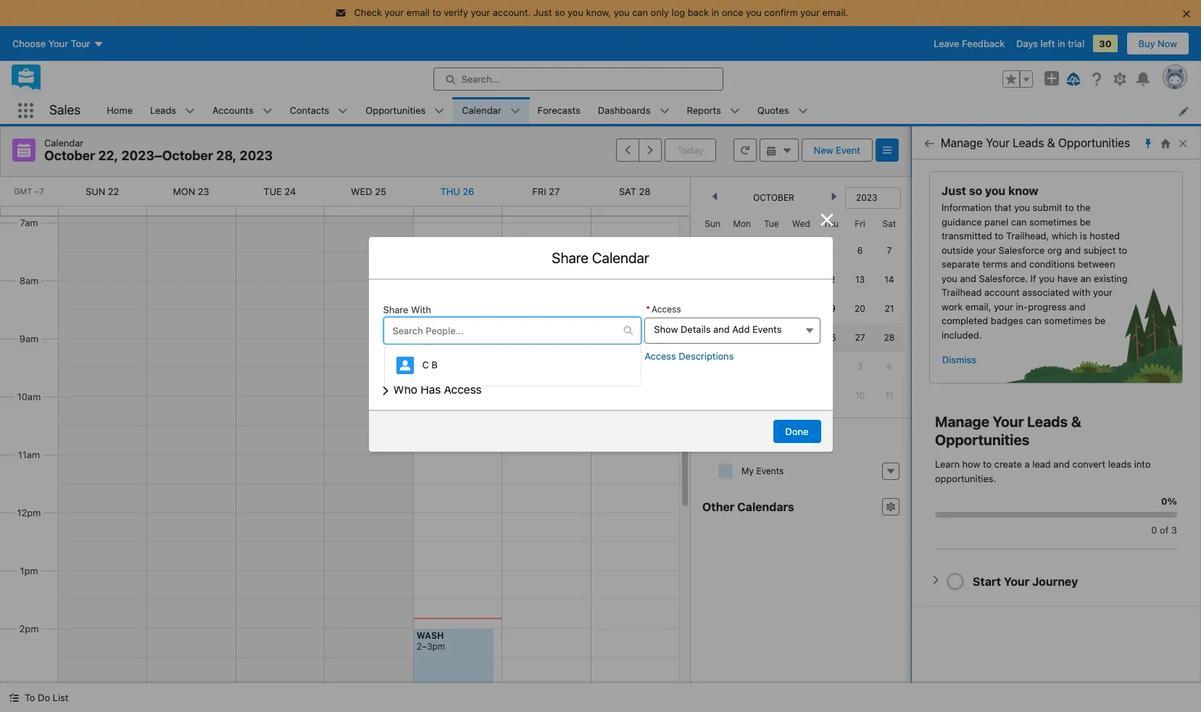 Task type: describe. For each thing, give the bounding box(es) containing it.
0 horizontal spatial 27
[[549, 186, 560, 197]]

who
[[393, 383, 418, 396]]

so inside just so you know information that you submit to the guidance panel can sometimes be transmitted to trailhead, which is hosted outside your salesforce org and subject to separate terms and conditions between you and salesforce. if you have an existing trailhead account associated with your work email, your in-progress and completed badges can sometimes be included.
[[970, 184, 983, 197]]

fri for fri
[[855, 218, 866, 229]]

you left 'know,'
[[568, 7, 584, 18]]

your down 'account'
[[995, 301, 1014, 312]]

do
[[38, 692, 50, 704]]

separate
[[942, 258, 981, 270]]

4 cell from the left
[[787, 382, 817, 411]]

wash
[[417, 630, 444, 641]]

1 vertical spatial leads
[[1013, 136, 1045, 149]]

my for my events
[[742, 466, 754, 476]]

is
[[1081, 230, 1088, 242]]

0 horizontal spatial 23
[[198, 186, 209, 197]]

email
[[407, 7, 430, 18]]

b
[[432, 359, 438, 370]]

my calendars
[[703, 435, 780, 448]]

events inside button
[[753, 323, 782, 335]]

2 horizontal spatial calendar
[[592, 249, 650, 266]]

share for share calendar
[[552, 249, 589, 266]]

1 vertical spatial 11
[[886, 390, 894, 401]]

thu 26
[[441, 186, 475, 197]]

learn
[[936, 458, 960, 470]]

1 horizontal spatial text default image
[[782, 145, 792, 156]]

if
[[1031, 272, 1037, 284]]

1 horizontal spatial october
[[754, 192, 795, 203]]

sales
[[49, 102, 81, 118]]

0 vertical spatial &
[[1048, 136, 1056, 149]]

11am
[[18, 449, 40, 460]]

1 vertical spatial manage
[[936, 413, 990, 430]]

email.
[[823, 7, 849, 18]]

29
[[708, 361, 718, 372]]

thu 26 button
[[441, 186, 475, 197]]

to inside learn how to create a lead and convert leads into opportunities.
[[984, 458, 992, 470]]

confirm
[[765, 7, 798, 18]]

share with
[[383, 304, 431, 315]]

0 vertical spatial manage your leads & opportunities
[[941, 136, 1131, 149]]

conditions
[[1030, 258, 1076, 270]]

email,
[[966, 301, 992, 312]]

Access, Show Details and Add Events button
[[645, 318, 821, 344]]

quotes link
[[749, 97, 798, 124]]

contacts
[[290, 104, 330, 116]]

1 vertical spatial group
[[617, 139, 662, 162]]

1 vertical spatial 22
[[708, 332, 718, 343]]

you right 'know,'
[[614, 7, 630, 18]]

list containing home
[[98, 97, 1202, 124]]

your left 'email' in the top of the page
[[385, 7, 404, 18]]

your up terms
[[977, 244, 997, 256]]

which
[[1052, 230, 1078, 242]]

20
[[855, 303, 866, 314]]

0 horizontal spatial 28
[[639, 186, 651, 197]]

*
[[646, 304, 651, 315]]

know
[[1009, 184, 1039, 197]]

you down know
[[1015, 202, 1031, 213]]

feedback
[[963, 37, 1005, 49]]

new event
[[814, 144, 861, 156]]

fri 27 button
[[533, 186, 560, 197]]

reports
[[687, 104, 722, 116]]

verify
[[444, 7, 468, 18]]

0 horizontal spatial 25
[[375, 186, 387, 197]]

my events
[[742, 466, 784, 476]]

forecasts
[[538, 104, 581, 116]]

just so you know information that you submit to the guidance panel can sometimes be transmitted to trailhead, which is hosted outside your salesforce org and subject to separate terms and conditions between you and salesforce. if you have an existing trailhead account associated with your work email, your in-progress and completed badges can sometimes be included.
[[942, 184, 1128, 341]]

1 horizontal spatial 10
[[856, 390, 865, 401]]

0 vertical spatial 22
[[108, 186, 119, 197]]

to right 'email' in the top of the page
[[433, 7, 441, 18]]

4
[[887, 361, 893, 372]]

left
[[1041, 37, 1056, 49]]

1 vertical spatial your
[[993, 413, 1025, 430]]

mon for mon
[[734, 218, 751, 229]]

dismiss
[[943, 354, 977, 366]]

trailhead
[[942, 286, 982, 298]]

to do list button
[[0, 683, 77, 712]]

reports link
[[679, 97, 730, 124]]

28 inside grid
[[884, 332, 895, 343]]

3pm
[[19, 681, 39, 692]]

opportunities inside list item
[[366, 104, 426, 116]]

other calendars
[[703, 500, 795, 514]]

12
[[827, 274, 836, 285]]

lead
[[1033, 458, 1052, 470]]

check
[[354, 7, 382, 18]]

9am
[[19, 333, 39, 344]]

show
[[654, 323, 678, 335]]

0 horizontal spatial 24
[[285, 186, 296, 197]]

1 vertical spatial &
[[1072, 413, 1082, 430]]

accounts list item
[[204, 97, 281, 124]]

completed
[[942, 315, 989, 326]]

can for know
[[1012, 216, 1027, 227]]

1 vertical spatial sometimes
[[1045, 315, 1093, 326]]

tue 24
[[264, 186, 296, 197]]

done
[[786, 426, 809, 438]]

who has access
[[393, 383, 482, 396]]

salesforce.
[[980, 272, 1029, 284]]

just inside just so you know information that you submit to the guidance panel can sometimes be transmitted to trailhead, which is hosted outside your salesforce org and subject to separate terms and conditions between you and salesforce. if you have an existing trailhead account associated with your work email, your in-progress and completed badges can sometimes be included.
[[942, 184, 967, 197]]

you up 'that'
[[986, 184, 1006, 197]]

between
[[1078, 258, 1116, 270]]

learn how to create a lead and convert leads into opportunities.
[[936, 458, 1151, 484]]

0 vertical spatial 26
[[463, 186, 475, 197]]

0 vertical spatial so
[[555, 7, 565, 18]]

2pm
[[19, 623, 39, 634]]

1 vertical spatial be
[[1095, 315, 1106, 326]]

done button
[[774, 420, 821, 443]]

once
[[722, 7, 744, 18]]

account
[[985, 286, 1020, 298]]

thu for thu 26
[[441, 186, 460, 197]]

wed 25 button
[[351, 186, 387, 197]]

Share With text field
[[384, 318, 624, 344]]

other
[[703, 500, 735, 514]]

forecasts link
[[529, 97, 590, 124]]

24 inside grid
[[767, 332, 777, 343]]

19
[[827, 303, 836, 314]]

0 vertical spatial be
[[1081, 216, 1092, 227]]

2 vertical spatial access
[[444, 383, 482, 396]]

1 vertical spatial opportunities
[[1059, 136, 1131, 149]]

30
[[1100, 37, 1112, 49]]

dashboards link
[[590, 97, 660, 124]]

0 horizontal spatial 10
[[767, 274, 777, 285]]

a
[[1025, 458, 1030, 470]]

you right the 'once'
[[746, 7, 762, 18]]

event
[[836, 144, 861, 156]]

to
[[25, 692, 35, 704]]

1 vertical spatial events
[[757, 466, 784, 476]]

1pm
[[20, 565, 38, 576]]

leads list item
[[141, 97, 204, 124]]

new event button
[[802, 139, 873, 162]]

and up trailhead
[[961, 272, 977, 284]]

8am
[[19, 275, 39, 286]]

show details and add events
[[654, 323, 782, 335]]

new
[[814, 144, 834, 156]]

0 horizontal spatial 11
[[798, 274, 806, 285]]

contacts link
[[281, 97, 338, 124]]

days left in trial
[[1017, 37, 1085, 49]]

an
[[1081, 272, 1092, 284]]

can for to
[[633, 7, 648, 18]]

sun for sun 22
[[86, 186, 105, 197]]

in-
[[1016, 301, 1029, 312]]



Task type: vqa. For each thing, say whether or not it's contained in the screenshot.
View More
no



Task type: locate. For each thing, give the bounding box(es) containing it.
sat 28 button
[[619, 186, 651, 197]]

included.
[[942, 329, 982, 341]]

22 down the 22,
[[108, 186, 119, 197]]

be down existing at the right top of the page
[[1095, 315, 1106, 326]]

0 vertical spatial 10
[[767, 274, 777, 285]]

&
[[1048, 136, 1056, 149], [1072, 413, 1082, 430]]

sun 22
[[86, 186, 119, 197]]

mon 23
[[173, 186, 209, 197]]

1 vertical spatial my
[[742, 466, 754, 476]]

sun inside grid
[[705, 218, 721, 229]]

home
[[107, 104, 133, 116]]

calendar down the search...
[[462, 104, 502, 116]]

1 vertical spatial access
[[645, 350, 676, 362]]

2 vertical spatial can
[[1027, 315, 1042, 326]]

text default image
[[766, 145, 777, 156], [624, 326, 634, 336], [886, 466, 896, 476], [886, 502, 896, 512]]

events down my calendars
[[757, 466, 784, 476]]

1 horizontal spatial sat
[[883, 218, 897, 229]]

opportunities.
[[936, 473, 997, 484]]

manage your leads & opportunities up know
[[941, 136, 1131, 149]]

1 horizontal spatial calendar
[[462, 104, 502, 116]]

0 vertical spatial your
[[987, 136, 1010, 149]]

access right has
[[444, 383, 482, 396]]

0 horizontal spatial opportunities
[[366, 104, 426, 116]]

3 cell from the left
[[757, 382, 787, 411]]

leads inside list item
[[150, 104, 176, 116]]

7
[[887, 245, 892, 256]]

0 vertical spatial sat
[[619, 186, 637, 197]]

access right "*"
[[652, 304, 681, 315]]

calendar up "*"
[[592, 249, 650, 266]]

buy now button
[[1127, 32, 1190, 55]]

sometimes down progress
[[1045, 315, 1093, 326]]

share left with
[[383, 304, 409, 315]]

just up the information
[[942, 184, 967, 197]]

& up convert
[[1072, 413, 1082, 430]]

and right lead
[[1054, 458, 1070, 470]]

wash 2–3pm
[[417, 630, 446, 652]]

your up know
[[987, 136, 1010, 149]]

quotes list item
[[749, 97, 817, 124]]

leads up know
[[1013, 136, 1045, 149]]

0 vertical spatial opportunities
[[366, 104, 426, 116]]

1 horizontal spatial &
[[1072, 413, 1082, 430]]

9 right 8
[[740, 274, 745, 285]]

2023
[[240, 148, 273, 163]]

hosted
[[1090, 230, 1121, 242]]

c b
[[422, 359, 438, 370]]

0 vertical spatial access
[[652, 304, 681, 315]]

2 horizontal spatial opportunities
[[1059, 136, 1131, 149]]

and down which
[[1065, 244, 1082, 256]]

1 vertical spatial 26
[[826, 332, 837, 343]]

0 vertical spatial thu
[[441, 186, 460, 197]]

fri
[[533, 186, 547, 197], [855, 218, 866, 229]]

manage up the information
[[941, 136, 984, 149]]

14
[[885, 274, 895, 285]]

1 vertical spatial mon
[[734, 218, 751, 229]]

subject
[[1084, 244, 1117, 256]]

0 vertical spatial 27
[[549, 186, 560, 197]]

1 horizontal spatial sun
[[705, 218, 721, 229]]

1 vertical spatial sun
[[705, 218, 721, 229]]

fri for fri 27
[[533, 186, 547, 197]]

1 horizontal spatial be
[[1095, 315, 1106, 326]]

my for my calendars
[[703, 435, 720, 448]]

be down the
[[1081, 216, 1092, 227]]

to down panel
[[995, 230, 1004, 242]]

12pm
[[17, 507, 41, 518]]

leave feedback link
[[934, 37, 1005, 49]]

calendar october 22, 2023–october 28, 2023
[[44, 137, 273, 163]]

0 vertical spatial tue
[[264, 186, 282, 197]]

1 vertical spatial tue
[[764, 218, 779, 229]]

1 vertical spatial fri
[[855, 218, 866, 229]]

leads up calendar october 22, 2023–october 28, 2023
[[150, 104, 176, 116]]

can left only
[[633, 7, 648, 18]]

leads
[[1109, 458, 1132, 470]]

fri 27
[[533, 186, 560, 197]]

0 vertical spatial in
[[712, 7, 720, 18]]

to left the
[[1066, 202, 1075, 213]]

0 horizontal spatial &
[[1048, 136, 1056, 149]]

group
[[1003, 70, 1034, 87], [617, 139, 662, 162]]

11 down 4
[[886, 390, 894, 401]]

gmt
[[14, 186, 32, 196]]

1 cell from the left
[[698, 382, 728, 411]]

tue for tue
[[764, 218, 779, 229]]

have
[[1058, 272, 1079, 284]]

25
[[375, 186, 387, 197], [796, 332, 807, 343]]

sat for sat
[[883, 218, 897, 229]]

manage
[[941, 136, 984, 149], [936, 413, 990, 430]]

manage up how
[[936, 413, 990, 430]]

1 vertical spatial 23
[[737, 332, 748, 343]]

3
[[858, 361, 863, 372]]

22
[[108, 186, 119, 197], [708, 332, 718, 343]]

c
[[422, 359, 429, 370]]

calendar inside calendar october 22, 2023–october 28, 2023
[[44, 137, 84, 149]]

events
[[753, 323, 782, 335], [757, 466, 784, 476]]

transmitted
[[942, 230, 993, 242]]

calendar
[[462, 104, 502, 116], [44, 137, 84, 149], [592, 249, 650, 266]]

mon inside grid
[[734, 218, 751, 229]]

0 vertical spatial 28
[[639, 186, 651, 197]]

october inside calendar october 22, 2023–october 28, 2023
[[44, 148, 95, 163]]

trial
[[1069, 37, 1085, 49]]

0 horizontal spatial fri
[[533, 186, 547, 197]]

0 horizontal spatial in
[[712, 7, 720, 18]]

0 vertical spatial mon
[[173, 186, 195, 197]]

my
[[703, 435, 720, 448], [742, 466, 754, 476]]

leads link
[[141, 97, 185, 124]]

your right verify
[[471, 7, 490, 18]]

sometimes
[[1030, 216, 1078, 227], [1045, 315, 1093, 326]]

2
[[829, 361, 834, 372]]

9 down the 2
[[829, 390, 834, 401]]

10am
[[17, 391, 41, 402]]

grid
[[698, 212, 904, 411]]

mon for mon 23
[[173, 186, 195, 197]]

into
[[1135, 458, 1151, 470]]

wash link
[[417, 630, 444, 641]]

wed 25
[[351, 186, 387, 197]]

0 vertical spatial can
[[633, 7, 648, 18]]

sun 22 button
[[86, 186, 119, 197]]

your left the 'email.' at the right of page
[[801, 7, 820, 18]]

0 horizontal spatial october
[[44, 148, 95, 163]]

25 inside grid
[[796, 332, 807, 343]]

1 vertical spatial manage your leads & opportunities
[[936, 413, 1082, 448]]

0 vertical spatial 25
[[375, 186, 387, 197]]

0 vertical spatial just
[[534, 7, 552, 18]]

thu for thu
[[823, 218, 839, 229]]

0 vertical spatial calendars
[[723, 435, 780, 448]]

to right how
[[984, 458, 992, 470]]

reports list item
[[679, 97, 749, 124]]

calendars down my events
[[738, 500, 795, 514]]

dashboards
[[598, 104, 651, 116]]

1 horizontal spatial fri
[[855, 218, 866, 229]]

8
[[710, 274, 716, 285]]

list
[[98, 97, 1202, 124]]

can down in- at the right top
[[1027, 315, 1042, 326]]

fri inside grid
[[855, 218, 866, 229]]

share down fri 27 button
[[552, 249, 589, 266]]

tue 24 button
[[264, 186, 296, 197]]

the
[[1077, 202, 1091, 213]]

calendar list item
[[454, 97, 529, 124]]

cell
[[698, 382, 728, 411], [728, 382, 757, 411], [757, 382, 787, 411], [787, 382, 817, 411]]

so up the information
[[970, 184, 983, 197]]

access down show
[[645, 350, 676, 362]]

1 horizontal spatial in
[[1058, 37, 1066, 49]]

sun up 8
[[705, 218, 721, 229]]

leads up lead
[[1028, 413, 1069, 430]]

22,
[[98, 148, 118, 163]]

hide items image
[[719, 464, 733, 479]]

calendars up my events
[[723, 435, 780, 448]]

inverse image
[[819, 211, 836, 228]]

0 vertical spatial 23
[[198, 186, 209, 197]]

1 vertical spatial wed
[[792, 218, 811, 229]]

sun for sun
[[705, 218, 721, 229]]

calendar for calendar october 22, 2023–october 28, 2023
[[44, 137, 84, 149]]

1 horizontal spatial 25
[[796, 332, 807, 343]]

text default image left to
[[9, 693, 19, 703]]

contacts list item
[[281, 97, 357, 124]]

0 vertical spatial fri
[[533, 186, 547, 197]]

0 horizontal spatial my
[[703, 435, 720, 448]]

2 vertical spatial opportunities
[[936, 432, 1030, 448]]

leads inside manage your leads & opportunities
[[1028, 413, 1069, 430]]

gmt −7
[[14, 186, 44, 196]]

* access
[[646, 304, 681, 315]]

0 vertical spatial 9
[[740, 274, 745, 285]]

0 vertical spatial my
[[703, 435, 720, 448]]

so
[[555, 7, 565, 18], [970, 184, 983, 197]]

org
[[1048, 244, 1063, 256]]

trailhead,
[[1007, 230, 1050, 242]]

calendar inside 'link'
[[462, 104, 502, 116]]

sat up 7
[[883, 218, 897, 229]]

0 horizontal spatial be
[[1081, 216, 1092, 227]]

progress bar progress bar
[[936, 512, 1178, 518]]

you right if
[[1040, 272, 1055, 284]]

1 horizontal spatial 23
[[737, 332, 748, 343]]

dashboards list item
[[590, 97, 679, 124]]

1 horizontal spatial share
[[552, 249, 589, 266]]

1 horizontal spatial 27
[[855, 332, 866, 343]]

log
[[672, 7, 686, 18]]

and inside button
[[714, 323, 730, 335]]

in right the back
[[712, 7, 720, 18]]

in right left
[[1058, 37, 1066, 49]]

has
[[421, 383, 441, 396]]

who has access link
[[380, 383, 482, 396]]

2–3pm
[[417, 641, 446, 652]]

1 horizontal spatial thu
[[823, 218, 839, 229]]

badges
[[991, 315, 1024, 326]]

so left 'know,'
[[555, 7, 565, 18]]

0 vertical spatial text default image
[[782, 145, 792, 156]]

1 vertical spatial 24
[[767, 332, 777, 343]]

1 horizontal spatial just
[[942, 184, 967, 197]]

0 vertical spatial sun
[[86, 186, 105, 197]]

buy now
[[1139, 37, 1178, 49]]

10 right 8
[[767, 274, 777, 285]]

user image
[[396, 357, 414, 375]]

& up submit
[[1048, 136, 1056, 149]]

manage your leads & opportunities up create
[[936, 413, 1082, 448]]

wed inside grid
[[792, 218, 811, 229]]

text default image
[[782, 145, 792, 156], [9, 693, 19, 703]]

just right account.
[[534, 7, 552, 18]]

1 horizontal spatial group
[[1003, 70, 1034, 87]]

and down with
[[1070, 301, 1086, 312]]

0 horizontal spatial calendar
[[44, 137, 84, 149]]

22 up descriptions
[[708, 332, 718, 343]]

0 horizontal spatial sat
[[619, 186, 637, 197]]

1 vertical spatial in
[[1058, 37, 1066, 49]]

accounts
[[213, 104, 254, 116]]

wed
[[351, 186, 373, 197], [792, 218, 811, 229]]

0 horizontal spatial 26
[[463, 186, 475, 197]]

1 vertical spatial calendars
[[738, 500, 795, 514]]

and inside learn how to create a lead and convert leads into opportunities.
[[1054, 458, 1070, 470]]

2 vertical spatial calendar
[[592, 249, 650, 266]]

0 horizontal spatial sun
[[86, 186, 105, 197]]

calendar down sales
[[44, 137, 84, 149]]

to do list
[[25, 692, 68, 704]]

11 left "12"
[[798, 274, 806, 285]]

0% status
[[936, 486, 1178, 537]]

sometimes down submit
[[1030, 216, 1078, 227]]

wed for wed
[[792, 218, 811, 229]]

events right add
[[753, 323, 782, 335]]

share for share with
[[383, 304, 409, 315]]

with
[[1073, 286, 1091, 298]]

dismiss button
[[942, 348, 978, 371]]

leave feedback
[[934, 37, 1005, 49]]

accounts link
[[204, 97, 262, 124]]

your up create
[[993, 413, 1025, 430]]

opportunities list item
[[357, 97, 454, 124]]

sat inside grid
[[883, 218, 897, 229]]

calendars for other calendars
[[738, 500, 795, 514]]

0 horizontal spatial 22
[[108, 186, 119, 197]]

0 horizontal spatial just
[[534, 7, 552, 18]]

descriptions
[[679, 350, 734, 362]]

to
[[433, 7, 441, 18], [1066, 202, 1075, 213], [995, 230, 1004, 242], [1119, 244, 1128, 256], [984, 458, 992, 470]]

your down existing at the right top of the page
[[1094, 286, 1113, 298]]

you
[[568, 7, 584, 18], [614, 7, 630, 18], [746, 7, 762, 18], [986, 184, 1006, 197], [1015, 202, 1031, 213], [942, 272, 958, 284], [1040, 272, 1055, 284]]

0 vertical spatial october
[[44, 148, 95, 163]]

text default image left 'new'
[[782, 145, 792, 156]]

tue left inverse image
[[764, 218, 779, 229]]

0 vertical spatial sometimes
[[1030, 216, 1078, 227]]

october
[[44, 148, 95, 163], [754, 192, 795, 203]]

my right hide items image
[[742, 466, 754, 476]]

can
[[633, 7, 648, 18], [1012, 216, 1027, 227], [1027, 315, 1042, 326]]

0 vertical spatial manage
[[941, 136, 984, 149]]

you down separate
[[942, 272, 958, 284]]

0 horizontal spatial so
[[555, 7, 565, 18]]

how
[[963, 458, 981, 470]]

calendars for my calendars
[[723, 435, 780, 448]]

0 vertical spatial share
[[552, 249, 589, 266]]

thu inside grid
[[823, 218, 839, 229]]

to down hosted
[[1119, 244, 1128, 256]]

and down salesforce
[[1011, 258, 1027, 270]]

create
[[995, 458, 1023, 470]]

27 inside grid
[[855, 332, 866, 343]]

1 horizontal spatial opportunities
[[936, 432, 1030, 448]]

text default image inside to do list button
[[9, 693, 19, 703]]

28,
[[216, 148, 237, 163]]

1 vertical spatial october
[[754, 192, 795, 203]]

convert
[[1073, 458, 1106, 470]]

0 vertical spatial group
[[1003, 70, 1034, 87]]

1 vertical spatial share
[[383, 304, 409, 315]]

sun down the 22,
[[86, 186, 105, 197]]

grid containing sun
[[698, 212, 904, 411]]

tue for tue 24
[[264, 186, 282, 197]]

progress bar
[[947, 573, 965, 590]]

sat for sat 28
[[619, 186, 637, 197]]

wed for wed 25
[[351, 186, 373, 197]]

2023–october
[[121, 148, 213, 163]]

10 down the 3
[[856, 390, 865, 401]]

with
[[411, 304, 431, 315]]

1 vertical spatial 9
[[829, 390, 834, 401]]

tue down 2023
[[264, 186, 282, 197]]

and
[[1065, 244, 1082, 256], [1011, 258, 1027, 270], [961, 272, 977, 284], [1070, 301, 1086, 312], [714, 323, 730, 335], [1054, 458, 1070, 470]]

0 horizontal spatial tue
[[264, 186, 282, 197]]

0 vertical spatial events
[[753, 323, 782, 335]]

group down days
[[1003, 70, 1034, 87]]

24
[[285, 186, 296, 197], [767, 332, 777, 343]]

0 horizontal spatial text default image
[[9, 693, 19, 703]]

1 horizontal spatial 9
[[829, 390, 834, 401]]

and left add
[[714, 323, 730, 335]]

my up hide items image
[[703, 435, 720, 448]]

0 horizontal spatial 9
[[740, 274, 745, 285]]

thu
[[441, 186, 460, 197], [823, 218, 839, 229]]

calendar for calendar
[[462, 104, 502, 116]]

sat up share calendar
[[619, 186, 637, 197]]

2 vertical spatial leads
[[1028, 413, 1069, 430]]

7am
[[20, 217, 38, 228]]

search...
[[462, 73, 500, 84]]

2 cell from the left
[[728, 382, 757, 411]]

group down 'dashboards' list item
[[617, 139, 662, 162]]

can up trailhead,
[[1012, 216, 1027, 227]]

1 horizontal spatial 26
[[826, 332, 837, 343]]

1 horizontal spatial 11
[[886, 390, 894, 401]]



